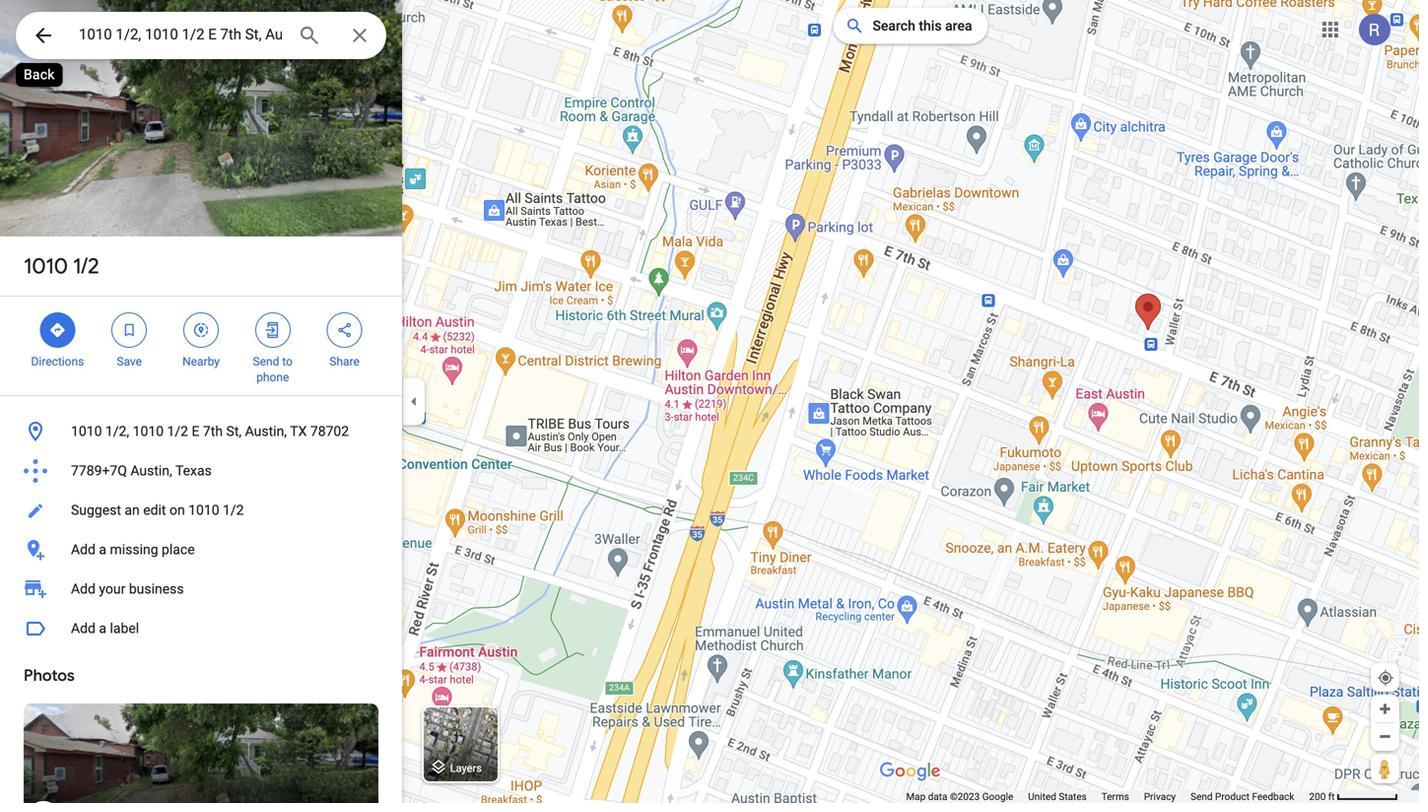 Task type: describe. For each thing, give the bounding box(es) containing it.
add a label button
[[0, 609, 402, 648]]

save
[[117, 355, 142, 369]]


[[192, 319, 210, 341]]

map data ©2023 google
[[906, 791, 1013, 803]]

©2023
[[950, 791, 980, 803]]


[[120, 319, 138, 341]]

1010 up 
[[24, 252, 68, 280]]

google
[[982, 791, 1013, 803]]

1010 1/2, 1010 1/2 E 7th St, Austin, TX 78702 field
[[16, 12, 386, 59]]


[[264, 319, 282, 341]]

zoom out image
[[1378, 729, 1392, 744]]

add a label
[[71, 620, 139, 637]]

austin, inside button
[[130, 463, 172, 479]]

an
[[125, 502, 140, 518]]

footer inside google maps element
[[906, 790, 1309, 803]]

1010 1/2
[[24, 252, 99, 280]]

edit
[[143, 502, 166, 518]]

feedback
[[1252, 791, 1294, 803]]

texas
[[175, 463, 212, 479]]

this
[[919, 18, 942, 34]]

7789+7q austin, texas
[[71, 463, 212, 479]]

show street view coverage image
[[1371, 754, 1399, 783]]

phone
[[256, 371, 289, 384]]

200 ft button
[[1309, 791, 1398, 803]]

200 ft
[[1309, 791, 1335, 803]]

product
[[1215, 791, 1250, 803]]

terms
[[1102, 791, 1129, 803]]

send for send product feedback
[[1191, 791, 1213, 803]]

suggest
[[71, 502, 121, 518]]

to
[[282, 355, 293, 369]]

search this area
[[873, 18, 972, 34]]


[[32, 21, 55, 50]]

privacy
[[1144, 791, 1176, 803]]

search this area button
[[833, 8, 988, 44]]

ft
[[1328, 791, 1335, 803]]

actions for 1010 1/2 region
[[0, 297, 402, 395]]

layers
[[450, 762, 482, 774]]

7789+7q austin, texas button
[[0, 451, 402, 491]]

st,
[[226, 423, 242, 440]]

photos
[[24, 666, 75, 686]]

 search field
[[16, 12, 386, 63]]

add for add a label
[[71, 620, 96, 637]]

send product feedback
[[1191, 791, 1294, 803]]

nearby
[[182, 355, 220, 369]]

label
[[110, 620, 139, 637]]

show your location image
[[1377, 669, 1394, 687]]

1010 inside button
[[188, 502, 219, 518]]


[[49, 319, 66, 341]]

add for add a missing place
[[71, 542, 96, 558]]



Task type: vqa. For each thing, say whether or not it's contained in the screenshot.
the middle Santa
no



Task type: locate. For each thing, give the bounding box(es) containing it.
1/2 inside "button"
[[167, 423, 188, 440]]

2 vertical spatial 1/2
[[223, 502, 244, 518]]

2 vertical spatial add
[[71, 620, 96, 637]]

0 vertical spatial a
[[99, 542, 106, 558]]

2 a from the top
[[99, 620, 106, 637]]

1 vertical spatial add
[[71, 581, 96, 597]]

1010 right on
[[188, 502, 219, 518]]

send
[[253, 355, 279, 369], [1191, 791, 1213, 803]]

 button
[[16, 12, 71, 63]]

send left the product
[[1191, 791, 1213, 803]]

missing
[[110, 542, 158, 558]]

send inside send to phone
[[253, 355, 279, 369]]

add left label
[[71, 620, 96, 637]]

collapse side panel image
[[403, 391, 425, 412]]

a left label
[[99, 620, 106, 637]]

1 horizontal spatial send
[[1191, 791, 1213, 803]]

add down suggest
[[71, 542, 96, 558]]

privacy button
[[1144, 790, 1176, 803]]

0 horizontal spatial send
[[253, 355, 279, 369]]

directions
[[31, 355, 84, 369]]

1 vertical spatial 1/2
[[167, 423, 188, 440]]

add inside "button"
[[71, 620, 96, 637]]

austin, up edit
[[130, 463, 172, 479]]

tx
[[290, 423, 307, 440]]

0 vertical spatial 1/2
[[73, 252, 99, 280]]

zoom in image
[[1378, 702, 1392, 716]]

on
[[169, 502, 185, 518]]

add your business link
[[0, 570, 402, 609]]

states
[[1059, 791, 1087, 803]]

1010 1/2, 1010 1/2 e 7th st, austin, tx 78702 button
[[0, 412, 402, 451]]

none field inside 1010 1/2, 1010 1/2 e 7th st, austin, tx 78702 'field'
[[79, 23, 282, 46]]

0 vertical spatial austin,
[[245, 423, 287, 440]]

united states
[[1028, 791, 1087, 803]]

austin, inside "button"
[[245, 423, 287, 440]]

0 horizontal spatial 1/2
[[73, 252, 99, 280]]

add a missing place button
[[0, 530, 402, 570]]

send to phone
[[253, 355, 293, 384]]

send up the "phone"
[[253, 355, 279, 369]]

data
[[928, 791, 948, 803]]

7789+7q
[[71, 463, 127, 479]]

1/2,
[[105, 423, 129, 440]]

2 add from the top
[[71, 581, 96, 597]]

a
[[99, 542, 106, 558], [99, 620, 106, 637]]

1 vertical spatial austin,
[[130, 463, 172, 479]]

add a missing place
[[71, 542, 195, 558]]

1 horizontal spatial 1/2
[[167, 423, 188, 440]]

business
[[129, 581, 184, 597]]

add for add your business
[[71, 581, 96, 597]]

78702
[[310, 423, 349, 440]]

None field
[[79, 23, 282, 46]]

1010 left 1/2, at the bottom of the page
[[71, 423, 102, 440]]

terms button
[[1102, 790, 1129, 803]]

footer
[[906, 790, 1309, 803]]

add inside button
[[71, 542, 96, 558]]

1 vertical spatial send
[[1191, 791, 1213, 803]]

suggest an edit on 1010 1/2 button
[[0, 491, 402, 530]]

1 vertical spatial a
[[99, 620, 106, 637]]

0 horizontal spatial austin,
[[130, 463, 172, 479]]

7th
[[203, 423, 223, 440]]

send inside "button"
[[1191, 791, 1213, 803]]

austin, right st,
[[245, 423, 287, 440]]

0 vertical spatial add
[[71, 542, 96, 558]]

area
[[945, 18, 972, 34]]

united states button
[[1028, 790, 1087, 803]]

google maps element
[[0, 0, 1419, 803]]

200
[[1309, 791, 1326, 803]]

1 add from the top
[[71, 542, 96, 558]]

e
[[192, 423, 200, 440]]

suggest an edit on 1010 1/2
[[71, 502, 244, 518]]

2 horizontal spatial 1/2
[[223, 502, 244, 518]]

send product feedback button
[[1191, 790, 1294, 803]]

a inside "button"
[[99, 620, 106, 637]]

a left missing
[[99, 542, 106, 558]]

a for label
[[99, 620, 106, 637]]

austin,
[[245, 423, 287, 440], [130, 463, 172, 479]]

search
[[873, 18, 915, 34]]

1010 1/2 main content
[[0, 0, 402, 803]]

add
[[71, 542, 96, 558], [71, 581, 96, 597], [71, 620, 96, 637]]

0 vertical spatial send
[[253, 355, 279, 369]]

1010
[[24, 252, 68, 280], [71, 423, 102, 440], [133, 423, 164, 440], [188, 502, 219, 518]]

your
[[99, 581, 126, 597]]

a inside button
[[99, 542, 106, 558]]

1/2
[[73, 252, 99, 280], [167, 423, 188, 440], [223, 502, 244, 518]]

map
[[906, 791, 926, 803]]

add your business
[[71, 581, 184, 597]]

a for missing
[[99, 542, 106, 558]]

google account: ruby anderson  
(rubyanndersson@gmail.com) image
[[1359, 14, 1390, 45]]

footer containing map data ©2023 google
[[906, 790, 1309, 803]]

1 horizontal spatial austin,
[[245, 423, 287, 440]]


[[336, 319, 353, 341]]

1 a from the top
[[99, 542, 106, 558]]

3 add from the top
[[71, 620, 96, 637]]

1/2 inside button
[[223, 502, 244, 518]]

united
[[1028, 791, 1056, 803]]

share
[[329, 355, 360, 369]]

send for send to phone
[[253, 355, 279, 369]]

1010 1/2, 1010 1/2 e 7th st, austin, tx 78702
[[71, 423, 349, 440]]

add left your at the left of the page
[[71, 581, 96, 597]]

1010 right 1/2, at the bottom of the page
[[133, 423, 164, 440]]

place
[[162, 542, 195, 558]]



